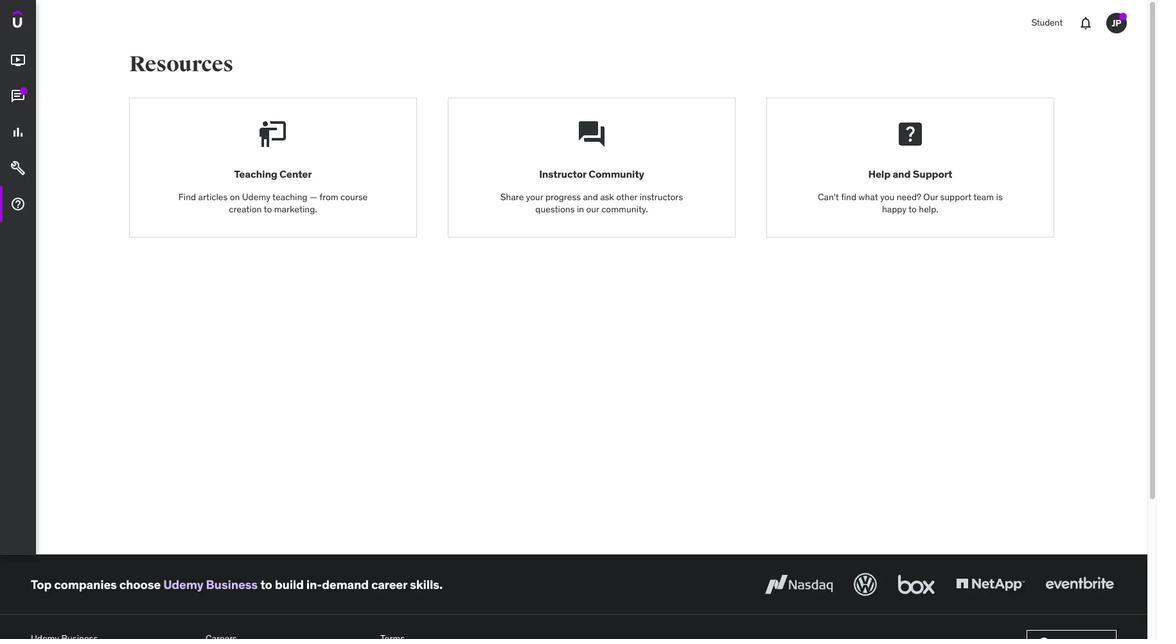 Task type: vqa. For each thing, say whether or not it's contained in the screenshot.
is on the top right of page
yes



Task type: locate. For each thing, give the bounding box(es) containing it.
can't
[[818, 191, 839, 203]]

and up 'our'
[[583, 191, 598, 203]]

business
[[206, 577, 258, 593]]

0 vertical spatial medium image
[[10, 53, 26, 68]]

help and support
[[868, 168, 952, 181]]

teaching center
[[234, 168, 312, 181]]

happy
[[882, 204, 907, 215]]

support
[[913, 168, 952, 181]]

to left the build
[[260, 577, 272, 593]]

resources
[[129, 51, 233, 78]]

udemy up creation
[[242, 191, 270, 203]]

community
[[589, 168, 644, 181]]

0 vertical spatial medium image
[[10, 89, 26, 104]]

0 horizontal spatial udemy
[[163, 577, 203, 593]]

1 horizontal spatial udemy
[[242, 191, 270, 203]]

community.
[[602, 204, 648, 215]]

companies
[[54, 577, 117, 593]]

medium image
[[10, 89, 26, 104], [10, 197, 26, 212]]

1 vertical spatial medium image
[[10, 197, 26, 212]]

share your progress and ask other instructors questions in our community.
[[500, 191, 683, 215]]

questions
[[535, 204, 575, 215]]

help.
[[919, 204, 939, 215]]

from
[[320, 191, 338, 203]]

medium image
[[10, 53, 26, 68], [10, 125, 26, 140], [10, 161, 26, 176]]

need?
[[897, 191, 921, 203]]

udemy inside find articles on udemy teaching — from course creation to marketing.
[[242, 191, 270, 203]]

1 horizontal spatial and
[[893, 168, 911, 181]]

1 vertical spatial medium image
[[10, 125, 26, 140]]

team
[[974, 191, 994, 203]]

to
[[264, 204, 272, 215], [909, 204, 917, 215], [260, 577, 272, 593]]

1 medium image from the top
[[10, 89, 26, 104]]

student link
[[1024, 8, 1070, 39]]

find articles on udemy teaching — from course creation to marketing.
[[178, 191, 368, 215]]

career
[[371, 577, 407, 593]]

to right creation
[[264, 204, 272, 215]]

1 vertical spatial and
[[583, 191, 598, 203]]

you have alerts image
[[1119, 13, 1127, 21]]

our
[[586, 204, 599, 215]]

share
[[500, 191, 524, 203]]

small image
[[1038, 637, 1051, 640]]

2 medium image from the top
[[10, 197, 26, 212]]

udemy
[[242, 191, 270, 203], [163, 577, 203, 593]]

top
[[31, 577, 52, 593]]

nasdaq image
[[762, 571, 836, 599]]

other
[[616, 191, 638, 203]]

2 vertical spatial medium image
[[10, 161, 26, 176]]

instructor community
[[539, 168, 644, 181]]

notifications image
[[1078, 15, 1094, 31]]

1 vertical spatial udemy
[[163, 577, 203, 593]]

2 medium image from the top
[[10, 125, 26, 140]]

teaching
[[272, 191, 307, 203]]

demand
[[322, 577, 369, 593]]

box image
[[895, 571, 938, 599]]

udemy right 'choose'
[[163, 577, 203, 593]]

support
[[940, 191, 972, 203]]

0 horizontal spatial and
[[583, 191, 598, 203]]

creation
[[229, 204, 262, 215]]

—
[[310, 191, 317, 203]]

and right help
[[893, 168, 911, 181]]

and
[[893, 168, 911, 181], [583, 191, 598, 203]]

and inside "share your progress and ask other instructors questions in our community."
[[583, 191, 598, 203]]

0 vertical spatial udemy
[[242, 191, 270, 203]]

volkswagen image
[[851, 571, 880, 599]]

is
[[996, 191, 1003, 203]]

instructor
[[539, 168, 586, 181]]

to down need?
[[909, 204, 917, 215]]



Task type: describe. For each thing, give the bounding box(es) containing it.
3 medium image from the top
[[10, 161, 26, 176]]

find
[[841, 191, 856, 203]]

course
[[341, 191, 368, 203]]

1 medium image from the top
[[10, 53, 26, 68]]

in
[[577, 204, 584, 215]]

top companies choose udemy business to build in-demand career skills.
[[31, 577, 443, 593]]

jp
[[1112, 17, 1122, 29]]

skills.
[[410, 577, 443, 593]]

center
[[280, 168, 312, 181]]

on
[[230, 191, 240, 203]]

your
[[526, 191, 543, 203]]

choose
[[119, 577, 161, 593]]

udemy for business
[[163, 577, 203, 593]]

articles
[[198, 191, 228, 203]]

in-
[[306, 577, 322, 593]]

ask
[[600, 191, 614, 203]]

to inside can't find what you need? our support team is happy to help.
[[909, 204, 917, 215]]

0 vertical spatial and
[[893, 168, 911, 181]]

you
[[880, 191, 895, 203]]

our
[[924, 191, 938, 203]]

build
[[275, 577, 304, 593]]

udemy for teaching
[[242, 191, 270, 203]]

progress
[[545, 191, 581, 203]]

teaching
[[234, 168, 277, 181]]

help
[[868, 168, 891, 181]]

udemy image
[[13, 10, 71, 32]]

netapp image
[[954, 571, 1027, 599]]

udemy business link
[[163, 577, 258, 593]]

eventbrite image
[[1043, 571, 1117, 599]]

jp link
[[1101, 8, 1132, 39]]

instructors
[[640, 191, 683, 203]]

what
[[859, 191, 878, 203]]

marketing.
[[274, 204, 317, 215]]

can't find what you need? our support team is happy to help.
[[818, 191, 1003, 215]]

find
[[178, 191, 196, 203]]

student
[[1031, 17, 1063, 28]]

to inside find articles on udemy teaching — from course creation to marketing.
[[264, 204, 272, 215]]



